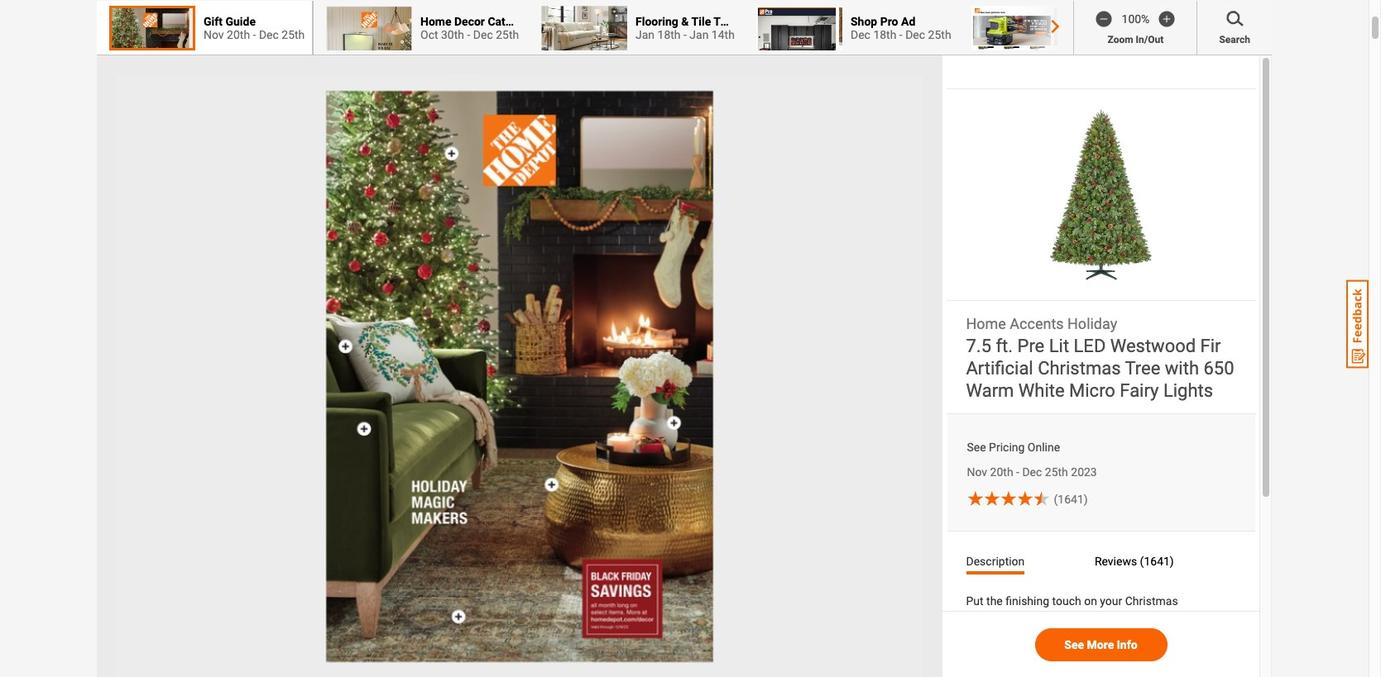 Task type: vqa. For each thing, say whether or not it's contained in the screenshot.
FEEDBACK LINK image
yes



Task type: describe. For each thing, give the bounding box(es) containing it.
feedback link image
[[1346, 280, 1369, 369]]



